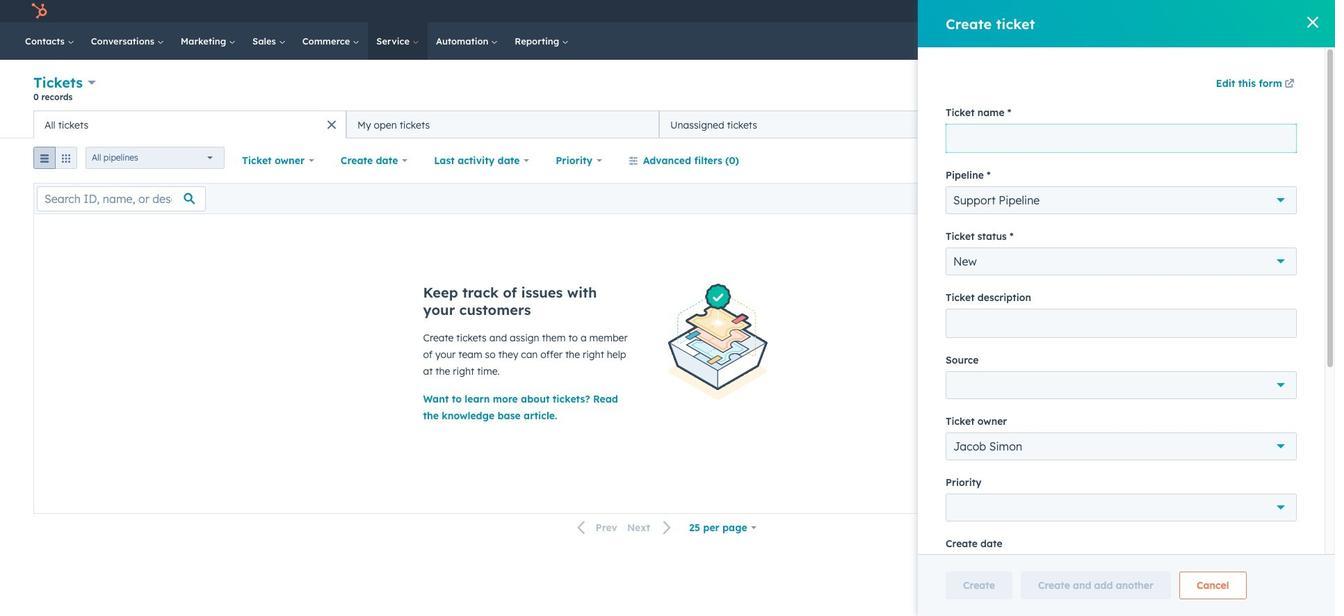 Task type: describe. For each thing, give the bounding box(es) containing it.
marketplaces image
[[1131, 6, 1144, 19]]

Search ID, name, or description search field
[[37, 186, 206, 211]]



Task type: vqa. For each thing, say whether or not it's contained in the screenshot.
right General
no



Task type: locate. For each thing, give the bounding box(es) containing it.
Search HubSpot search field
[[1130, 29, 1287, 53]]

group
[[33, 147, 77, 175]]

menu
[[1029, 0, 1319, 22]]

pagination navigation
[[569, 519, 680, 537]]

banner
[[33, 72, 1302, 111]]

jacob simon image
[[1236, 5, 1249, 17]]



